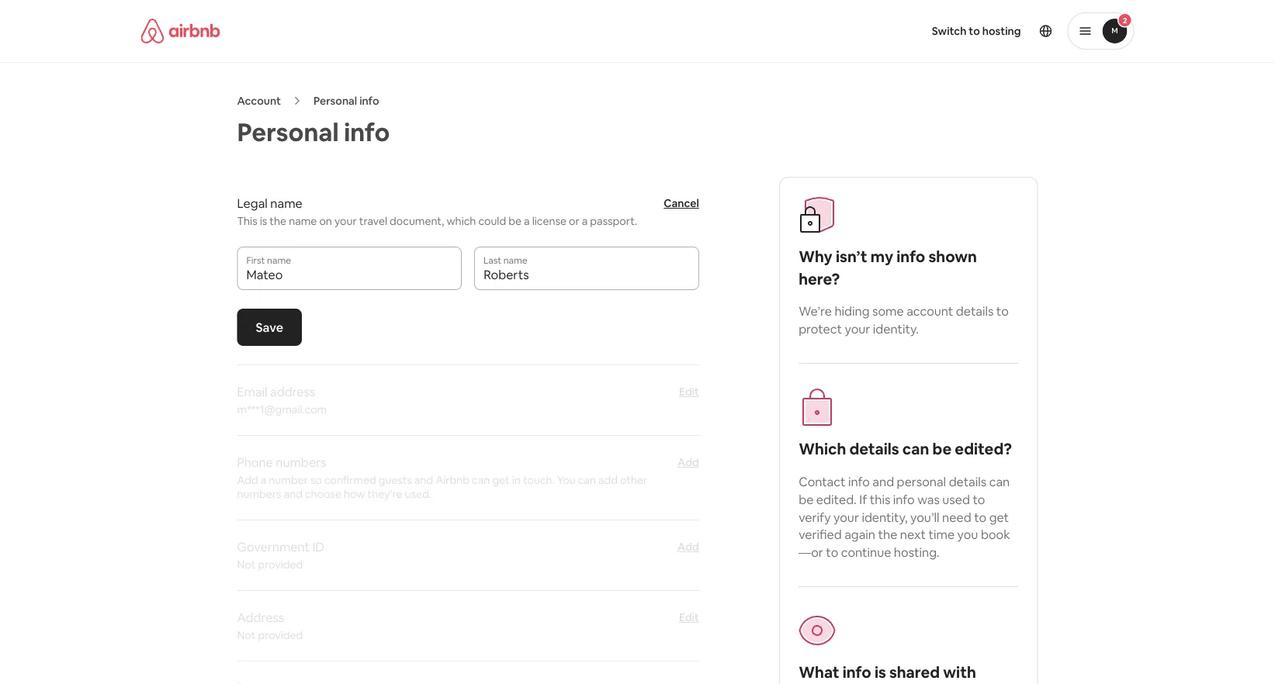 Task type: locate. For each thing, give the bounding box(es) containing it.
provided down address
[[258, 629, 303, 643]]

address not provided
[[237, 610, 303, 643]]

personal info
[[314, 94, 379, 108], [237, 116, 390, 148]]

to
[[969, 24, 980, 38], [997, 304, 1009, 320], [973, 492, 985, 508], [974, 509, 987, 525], [826, 545, 839, 561]]

0 vertical spatial provided
[[258, 558, 303, 572]]

you
[[557, 474, 576, 488]]

details up used
[[949, 474, 987, 490]]

1 horizontal spatial the
[[878, 527, 898, 543]]

0 vertical spatial edit
[[679, 385, 699, 399]]

details inside contact info and personal details can be edited. if this info was used to verify your identity, you'll need to get verified again the next time you book —or to continue hosting.
[[949, 474, 987, 490]]

2 edit from the top
[[679, 611, 699, 625]]

we're hiding some account details to protect your identity.
[[799, 304, 1009, 337]]

2 horizontal spatial be
[[933, 439, 952, 460]]

edit up 'add' button on the right bottom
[[679, 385, 699, 399]]

add button
[[678, 455, 699, 470]]

0 vertical spatial not
[[237, 558, 256, 572]]

be up verify
[[799, 492, 814, 508]]

edit button for address
[[679, 610, 699, 626]]

save button
[[237, 309, 302, 346]]

can right you
[[578, 474, 596, 488]]

2 button
[[1068, 12, 1135, 50]]

0 vertical spatial is
[[260, 214, 267, 228]]

your
[[335, 214, 357, 228], [845, 321, 871, 337], [834, 509, 859, 525]]

to inside we're hiding some account details to protect your identity.
[[997, 304, 1009, 320]]

to right switch
[[969, 24, 980, 38]]

license
[[532, 214, 567, 228]]

numbers down "phone"
[[237, 488, 281, 502]]

this
[[237, 214, 257, 228]]

2 edit button from the top
[[679, 610, 699, 626]]

which
[[799, 439, 846, 460]]

name
[[270, 195, 303, 211], [289, 214, 317, 228]]

provided
[[258, 558, 303, 572], [258, 629, 303, 643]]

personal
[[897, 474, 946, 490]]

add
[[599, 474, 618, 488]]

your down 'edited.'
[[834, 509, 859, 525]]

hosting.
[[894, 545, 940, 561]]

edit button
[[679, 384, 699, 400], [679, 610, 699, 626]]

1 vertical spatial get
[[990, 509, 1009, 525]]

2 horizontal spatial a
[[582, 214, 588, 228]]

on
[[319, 214, 332, 228]]

provided inside government id not provided
[[258, 558, 303, 572]]

the right this on the left top of page
[[270, 214, 287, 228]]

verify
[[799, 509, 831, 525]]

shown
[[929, 247, 977, 267]]

which details can be edited?
[[799, 439, 1012, 460]]

details
[[956, 304, 994, 320], [850, 439, 899, 460], [949, 474, 987, 490]]

1 vertical spatial edit button
[[679, 610, 699, 626]]

0 vertical spatial edit button
[[679, 384, 699, 400]]

why isn't my info shown here?
[[799, 247, 977, 289]]

edit button down add link
[[679, 610, 699, 626]]

legal name this is the name on your travel document, which could be a license or a passport.
[[237, 195, 638, 228]]

switch
[[932, 24, 967, 38]]

be right could
[[509, 214, 522, 228]]

get left in
[[492, 474, 510, 488]]

be up personal at the right
[[933, 439, 952, 460]]

your for identity.
[[845, 321, 871, 337]]

details right account
[[956, 304, 994, 320]]

can up personal at the right
[[903, 439, 930, 460]]

numbers up number
[[276, 455, 326, 470]]

to right account
[[997, 304, 1009, 320]]

2 vertical spatial details
[[949, 474, 987, 490]]

name left on
[[289, 214, 317, 228]]

1 not from the top
[[237, 558, 256, 572]]

id
[[312, 539, 325, 555]]

1 edit button from the top
[[679, 384, 699, 400]]

and
[[415, 474, 433, 488], [873, 474, 894, 490], [284, 488, 303, 502]]

0 vertical spatial details
[[956, 304, 994, 320]]

details for personal
[[949, 474, 987, 490]]

info
[[360, 94, 379, 108], [344, 116, 390, 148], [897, 247, 926, 267], [849, 474, 870, 490], [893, 492, 915, 508], [843, 663, 872, 683]]

1 vertical spatial your
[[845, 321, 871, 337]]

be
[[509, 214, 522, 228], [933, 439, 952, 460], [799, 492, 814, 508]]

what
[[799, 663, 840, 683]]

None text field
[[246, 267, 453, 283]]

1 vertical spatial personal
[[237, 116, 339, 148]]

edit
[[679, 385, 699, 399], [679, 611, 699, 625]]

0 vertical spatial be
[[509, 214, 522, 228]]

0 horizontal spatial the
[[270, 214, 287, 228]]

get inside contact info and personal details can be edited. if this info was used to verify your identity, you'll need to get verified again the next time you book —or to continue hosting.
[[990, 509, 1009, 525]]

can down the edited? at the bottom
[[990, 474, 1010, 490]]

is right this on the left top of page
[[260, 214, 267, 228]]

need
[[942, 509, 972, 525]]

account link
[[237, 94, 281, 108]]

add inside phone numbers add a number so confirmed guests and airbnb can get in touch. you can add other numbers and choose how they're used.
[[237, 474, 258, 488]]

here?
[[799, 269, 840, 289]]

cancel
[[664, 196, 699, 210]]

the down identity,
[[878, 527, 898, 543]]

personal right account
[[314, 94, 357, 108]]

0 horizontal spatial be
[[509, 214, 522, 228]]

the
[[270, 214, 287, 228], [878, 527, 898, 543]]

and up this
[[873, 474, 894, 490]]

address
[[270, 384, 315, 400]]

how
[[344, 488, 365, 502]]

to up you
[[974, 509, 987, 525]]

None text field
[[484, 267, 690, 283]]

2 vertical spatial your
[[834, 509, 859, 525]]

a
[[524, 214, 530, 228], [582, 214, 588, 228], [261, 474, 266, 488]]

m***1@gmail.com
[[237, 403, 327, 417]]

the inside contact info and personal details can be edited. if this info was used to verify your identity, you'll need to get verified again the next time you book —or to continue hosting.
[[878, 527, 898, 543]]

which
[[447, 214, 476, 228]]

a right or
[[582, 214, 588, 228]]

not down government
[[237, 558, 256, 572]]

your for travel
[[335, 214, 357, 228]]

edit for address
[[679, 611, 699, 625]]

get up book
[[990, 509, 1009, 525]]

edit button up 'add' button on the right bottom
[[679, 384, 699, 400]]

not
[[237, 558, 256, 572], [237, 629, 256, 643]]

get
[[492, 474, 510, 488], [990, 509, 1009, 525]]

if
[[860, 492, 867, 508]]

choose
[[305, 488, 342, 502]]

personal down account
[[237, 116, 339, 148]]

0 vertical spatial personal
[[314, 94, 357, 108]]

1 horizontal spatial be
[[799, 492, 814, 508]]

edit down add link
[[679, 611, 699, 625]]

0 vertical spatial the
[[270, 214, 287, 228]]

provided down government
[[258, 558, 303, 572]]

your inside contact info and personal details can be edited. if this info was used to verify your identity, you'll need to get verified again the next time you book —or to continue hosting.
[[834, 509, 859, 525]]

your inside we're hiding some account details to protect your identity.
[[845, 321, 871, 337]]

0 horizontal spatial get
[[492, 474, 510, 488]]

your right on
[[335, 214, 357, 228]]

provided inside address not provided
[[258, 629, 303, 643]]

they're
[[368, 488, 403, 502]]

travel
[[359, 214, 387, 228]]

we're
[[799, 304, 832, 320]]

the inside legal name this is the name on your travel document, which could be a license or a passport.
[[270, 214, 287, 228]]

number
[[269, 474, 308, 488]]

1 edit from the top
[[679, 385, 699, 399]]

profile element
[[656, 0, 1135, 62]]

edited.
[[817, 492, 857, 508]]

0 vertical spatial get
[[492, 474, 510, 488]]

1 vertical spatial numbers
[[237, 488, 281, 502]]

2 vertical spatial be
[[799, 492, 814, 508]]

details inside we're hiding some account details to protect your identity.
[[956, 304, 994, 320]]

0 horizontal spatial is
[[260, 214, 267, 228]]

1 provided from the top
[[258, 558, 303, 572]]

2 not from the top
[[237, 629, 256, 643]]

contact
[[799, 474, 846, 490]]

and right guests
[[415, 474, 433, 488]]

your down hiding at the top of page
[[845, 321, 871, 337]]

not down address
[[237, 629, 256, 643]]

1 vertical spatial not
[[237, 629, 256, 643]]

name right legal
[[270, 195, 303, 211]]

can right 'airbnb'
[[472, 474, 490, 488]]

personal
[[314, 94, 357, 108], [237, 116, 339, 148]]

2 vertical spatial add
[[678, 540, 699, 554]]

so
[[311, 474, 322, 488]]

1 horizontal spatial is
[[875, 663, 886, 683]]

is left shared at right
[[875, 663, 886, 683]]

1 vertical spatial provided
[[258, 629, 303, 643]]

is inside what info is shared with
[[875, 663, 886, 683]]

1 horizontal spatial get
[[990, 509, 1009, 525]]

a down "phone"
[[261, 474, 266, 488]]

0 vertical spatial add
[[678, 456, 699, 470]]

details up this
[[850, 439, 899, 460]]

1 vertical spatial add
[[237, 474, 258, 488]]

and left 'so'
[[284, 488, 303, 502]]

1 vertical spatial is
[[875, 663, 886, 683]]

2 provided from the top
[[258, 629, 303, 643]]

is
[[260, 214, 267, 228], [875, 663, 886, 683]]

edited?
[[955, 439, 1012, 460]]

save
[[256, 319, 283, 335]]

could
[[479, 214, 506, 228]]

get inside phone numbers add a number so confirmed guests and airbnb can get in touch. you can add other numbers and choose how they're used.
[[492, 474, 510, 488]]

0 vertical spatial your
[[335, 214, 357, 228]]

0 horizontal spatial a
[[261, 474, 266, 488]]

info inside what info is shared with
[[843, 663, 872, 683]]

with
[[943, 663, 976, 683]]

switch to hosting link
[[923, 15, 1031, 47]]

1 vertical spatial the
[[878, 527, 898, 543]]

2 horizontal spatial and
[[873, 474, 894, 490]]

continue
[[841, 545, 891, 561]]

your inside legal name this is the name on your travel document, which could be a license or a passport.
[[335, 214, 357, 228]]

to right used
[[973, 492, 985, 508]]

confirmed
[[324, 474, 376, 488]]

numbers
[[276, 455, 326, 470], [237, 488, 281, 502]]

details for account
[[956, 304, 994, 320]]

1 vertical spatial edit
[[679, 611, 699, 625]]

a left the license
[[524, 214, 530, 228]]



Task type: describe. For each thing, give the bounding box(es) containing it.
1 horizontal spatial a
[[524, 214, 530, 228]]

not inside address not provided
[[237, 629, 256, 643]]

used.
[[405, 488, 432, 502]]

government
[[237, 539, 310, 555]]

email
[[237, 384, 268, 400]]

a inside phone numbers add a number so confirmed guests and airbnb can get in touch. you can add other numbers and choose how they're used.
[[261, 474, 266, 488]]

—or
[[799, 545, 823, 561]]

to right —or
[[826, 545, 839, 561]]

can inside contact info and personal details can be edited. if this info was used to verify your identity, you'll need to get verified again the next time you book —or to continue hosting.
[[990, 474, 1010, 490]]

hosting
[[983, 24, 1021, 38]]

passport.
[[590, 214, 638, 228]]

in
[[512, 474, 521, 488]]

shared
[[890, 663, 940, 683]]

and inside contact info and personal details can be edited. if this info was used to verify your identity, you'll need to get verified again the next time you book —or to continue hosting.
[[873, 474, 894, 490]]

protect
[[799, 321, 842, 337]]

you
[[958, 527, 978, 543]]

airbnb
[[436, 474, 470, 488]]

this
[[870, 492, 891, 508]]

what info is shared with
[[799, 663, 976, 685]]

contact info and personal details can be edited. if this info was used to verify your identity, you'll need to get verified again the next time you book —or to continue hosting.
[[799, 474, 1011, 561]]

document,
[[390, 214, 444, 228]]

1 vertical spatial be
[[933, 439, 952, 460]]

add link
[[678, 540, 699, 555]]

0 vertical spatial numbers
[[276, 455, 326, 470]]

book
[[981, 527, 1011, 543]]

verified
[[799, 527, 842, 543]]

edit for email address
[[679, 385, 699, 399]]

0 vertical spatial personal info
[[314, 94, 379, 108]]

hiding
[[835, 304, 870, 320]]

1 horizontal spatial and
[[415, 474, 433, 488]]

0 vertical spatial name
[[270, 195, 303, 211]]

again
[[845, 527, 876, 543]]

be inside contact info and personal details can be edited. if this info was used to verify your identity, you'll need to get verified again the next time you book —or to continue hosting.
[[799, 492, 814, 508]]

my
[[871, 247, 894, 267]]

legal
[[237, 195, 268, 211]]

address
[[237, 610, 284, 626]]

account
[[237, 94, 281, 108]]

0 horizontal spatial and
[[284, 488, 303, 502]]

to inside profile element
[[969, 24, 980, 38]]

2
[[1123, 15, 1127, 25]]

add for 'add' button on the right bottom
[[678, 456, 699, 470]]

switch to hosting
[[932, 24, 1021, 38]]

some
[[873, 304, 904, 320]]

1 vertical spatial personal info
[[237, 116, 390, 148]]

be inside legal name this is the name on your travel document, which could be a license or a passport.
[[509, 214, 522, 228]]

phone numbers add a number so confirmed guests and airbnb can get in touch. you can add other numbers and choose how they're used.
[[237, 455, 648, 502]]

government id not provided
[[237, 539, 325, 572]]

1 vertical spatial details
[[850, 439, 899, 460]]

identity.
[[873, 321, 919, 337]]

why
[[799, 247, 833, 267]]

touch.
[[523, 474, 555, 488]]

account
[[907, 304, 954, 320]]

phone
[[237, 455, 273, 470]]

is inside legal name this is the name on your travel document, which could be a license or a passport.
[[260, 214, 267, 228]]

add for add link
[[678, 540, 699, 554]]

email address m***1@gmail.com
[[237, 384, 327, 417]]

1 vertical spatial name
[[289, 214, 317, 228]]

other
[[620, 474, 648, 488]]

guests
[[379, 474, 412, 488]]

info inside why isn't my info shown here?
[[897, 247, 926, 267]]

next
[[900, 527, 926, 543]]

cancel button
[[664, 196, 699, 211]]

used
[[943, 492, 970, 508]]

identity,
[[862, 509, 908, 525]]

or
[[569, 214, 580, 228]]

edit button for email address
[[679, 384, 699, 400]]

isn't
[[836, 247, 868, 267]]

was
[[918, 492, 940, 508]]

time
[[929, 527, 955, 543]]

not inside government id not provided
[[237, 558, 256, 572]]

you'll
[[911, 509, 940, 525]]



Task type: vqa. For each thing, say whether or not it's contained in the screenshot.
Nov in 4 beds Nov 1 – 8 $223 night
no



